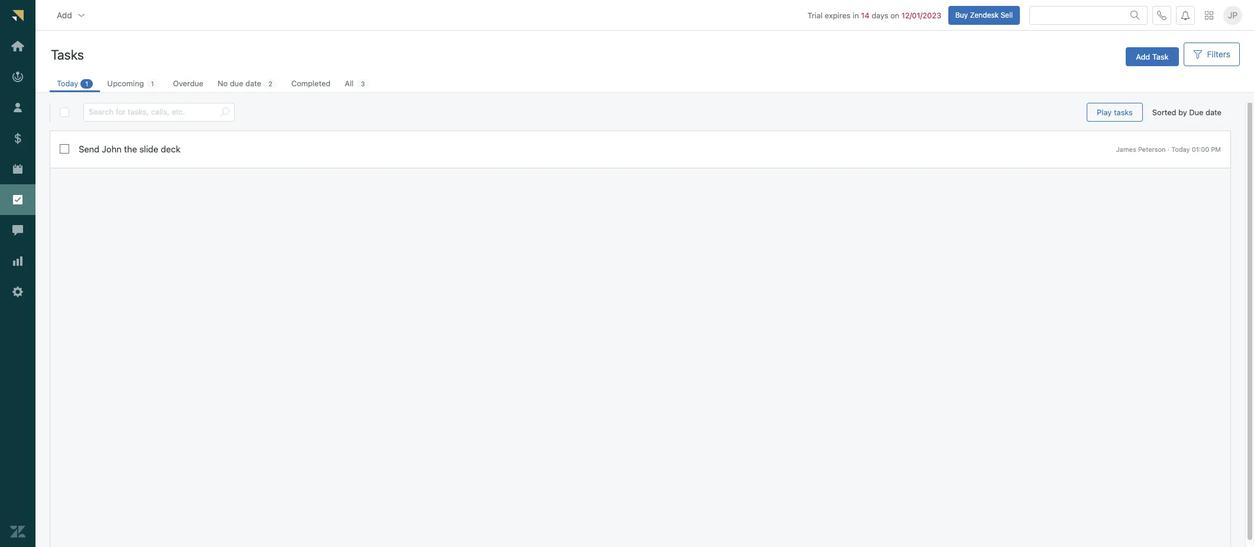 Task type: describe. For each thing, give the bounding box(es) containing it.
add button
[[47, 3, 96, 27]]

search image
[[220, 108, 229, 117]]

due
[[1190, 107, 1204, 117]]

tasks
[[1114, 107, 1133, 117]]

add task button
[[1126, 47, 1179, 66]]

by
[[1179, 107, 1187, 117]]

12/01/2023
[[902, 10, 942, 20]]

jp
[[1228, 10, 1238, 20]]

buy
[[956, 10, 968, 19]]

sorted
[[1153, 107, 1177, 117]]

calls image
[[1157, 10, 1167, 20]]

check box image
[[60, 144, 69, 154]]

play
[[1097, 107, 1112, 117]]

sorted by due date
[[1153, 107, 1222, 117]]

add for add
[[57, 10, 72, 20]]

overdue
[[173, 79, 203, 88]]

play tasks
[[1097, 107, 1133, 117]]

14
[[861, 10, 870, 20]]

on
[[891, 10, 900, 20]]

buy zendesk sell
[[956, 10, 1013, 19]]

·
[[1168, 145, 1170, 153]]

peterson
[[1138, 145, 1166, 153]]

01:00
[[1192, 145, 1210, 153]]

completed
[[291, 79, 331, 88]]

add task
[[1136, 52, 1169, 61]]

trial
[[808, 10, 823, 20]]

no due date
[[218, 79, 261, 88]]

due
[[230, 79, 243, 88]]

zendesk
[[970, 10, 999, 19]]

1 horizontal spatial date
[[1206, 107, 1222, 117]]

all
[[345, 79, 354, 88]]

search image
[[1131, 10, 1140, 20]]

deck
[[161, 144, 180, 154]]

sell
[[1001, 10, 1013, 19]]

1 for today
[[85, 80, 88, 88]]



Task type: locate. For each thing, give the bounding box(es) containing it.
today down the 'tasks'
[[57, 79, 78, 88]]

filters
[[1207, 49, 1231, 59]]

1 vertical spatial today
[[1172, 145, 1190, 153]]

task
[[1153, 52, 1169, 61]]

send
[[79, 144, 99, 154]]

0 vertical spatial today
[[57, 79, 78, 88]]

john
[[102, 144, 122, 154]]

1 vertical spatial add
[[1136, 52, 1150, 61]]

today
[[57, 79, 78, 88], [1172, 145, 1190, 153]]

upcoming
[[107, 79, 144, 88]]

0 vertical spatial add
[[57, 10, 72, 20]]

add
[[57, 10, 72, 20], [1136, 52, 1150, 61]]

add for add task
[[1136, 52, 1150, 61]]

1 vertical spatial date
[[1206, 107, 1222, 117]]

Search for tasks, calls, etc. field
[[89, 103, 215, 121]]

days
[[872, 10, 889, 20]]

today right ·
[[1172, 145, 1190, 153]]

2
[[268, 80, 272, 88]]

play tasks button
[[1087, 103, 1143, 122]]

no
[[218, 79, 228, 88]]

1 horizontal spatial add
[[1136, 52, 1150, 61]]

tasks
[[51, 46, 84, 62]]

0 vertical spatial date
[[245, 79, 261, 88]]

add inside button
[[57, 10, 72, 20]]

buy zendesk sell button
[[948, 6, 1020, 25]]

1 horizontal spatial 1
[[151, 80, 154, 88]]

send john the slide deck
[[79, 144, 180, 154]]

pm
[[1211, 145, 1221, 153]]

zendesk products image
[[1205, 11, 1214, 19]]

add left task
[[1136, 52, 1150, 61]]

chevron down image
[[77, 10, 86, 20]]

jp button
[[1224, 6, 1243, 25]]

1 1 from the left
[[85, 80, 88, 88]]

0 horizontal spatial today
[[57, 79, 78, 88]]

the
[[124, 144, 137, 154]]

1 for upcoming
[[151, 80, 154, 88]]

date
[[245, 79, 261, 88], [1206, 107, 1222, 117]]

slide
[[139, 144, 158, 154]]

1 right upcoming on the top
[[151, 80, 154, 88]]

2 1 from the left
[[151, 80, 154, 88]]

filters button
[[1184, 43, 1240, 66]]

james peterson · today 01:00 pm
[[1117, 145, 1221, 153]]

1 horizontal spatial today
[[1172, 145, 1190, 153]]

bell image
[[1181, 10, 1191, 20]]

in
[[853, 10, 859, 20]]

3
[[361, 80, 365, 88]]

expires
[[825, 10, 851, 20]]

zendesk image
[[10, 525, 25, 540]]

james
[[1117, 145, 1137, 153]]

1
[[85, 80, 88, 88], [151, 80, 154, 88]]

0 horizontal spatial add
[[57, 10, 72, 20]]

add left chevron down "image"
[[57, 10, 72, 20]]

0 horizontal spatial 1
[[85, 80, 88, 88]]

1 left upcoming on the top
[[85, 80, 88, 88]]

add inside 'button'
[[1136, 52, 1150, 61]]

trial expires in 14 days on 12/01/2023
[[808, 10, 942, 20]]

0 horizontal spatial date
[[245, 79, 261, 88]]



Task type: vqa. For each thing, say whether or not it's contained in the screenshot.
Back to onboarding
no



